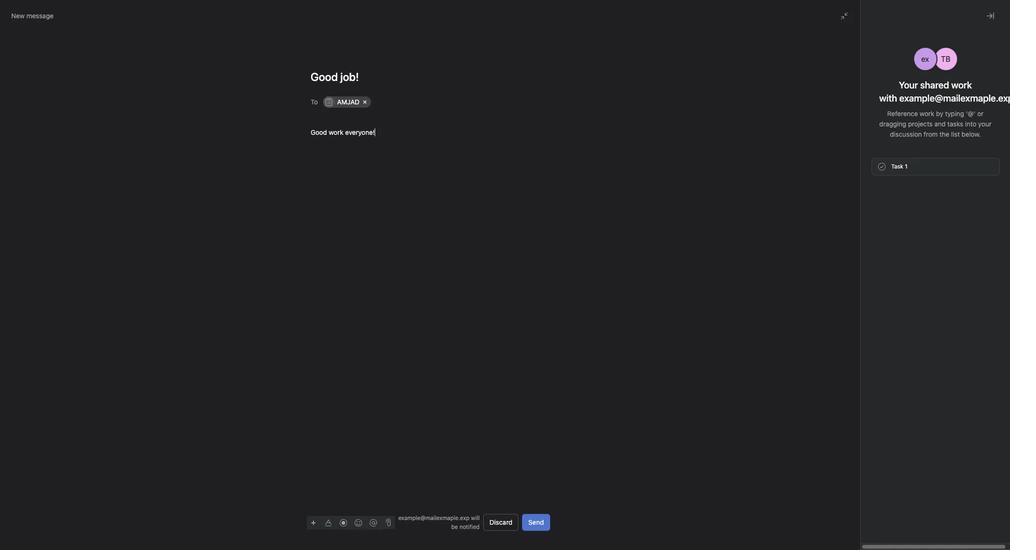 Task type: locate. For each thing, give the bounding box(es) containing it.
work right good
[[329, 128, 343, 136]]

track
[[844, 103, 864, 111], [848, 257, 867, 265]]

discard
[[490, 518, 513, 526]]

to inside summary what is the origin of halloween? it's november, let's go to the next thing now, we're at risk!
[[868, 139, 874, 147]]

you and example@mailexmaple.exp joined button
[[848, 328, 994, 337]]

and inside the reference work by typing '@' or dragging projects and tasks into your discussion from the list below.
[[935, 120, 946, 128]]

tyler down project created
[[848, 389, 863, 397]]

1 horizontal spatial and
[[862, 328, 875, 337]]

black
[[880, 156, 897, 164], [865, 268, 882, 276], [865, 304, 882, 312], [865, 389, 882, 397]]

and right "you" at bottom
[[862, 328, 875, 337]]

good work everyone!
[[311, 128, 375, 136]]

'@'
[[967, 110, 976, 118]]

0 horizontal spatial and
[[338, 108, 349, 116]]

black down update
[[865, 304, 882, 312]]

1 vertical spatial work
[[921, 110, 935, 118]]

tyler inside first update tyler black
[[848, 304, 863, 312]]

tyler
[[863, 156, 878, 164], [848, 268, 863, 276], [848, 304, 863, 312], [848, 389, 863, 397]]

risk!
[[961, 139, 974, 147]]

tyler black link for track
[[848, 268, 882, 276]]

and down 'amjad'
[[338, 108, 349, 116]]

0 vertical spatial work
[[952, 80, 973, 90]]

0 horizontal spatial work
[[329, 128, 343, 136]]

track for track is falling
[[844, 103, 864, 111]]

1 horizontal spatial ago
[[890, 166, 900, 173]]

below.
[[962, 130, 982, 138]]

send for send message to members
[[848, 233, 865, 241]]

2 horizontal spatial and
[[935, 120, 946, 128]]

0 vertical spatial message
[[26, 12, 54, 20]]

and
[[338, 108, 349, 116], [935, 120, 946, 128], [862, 328, 875, 337]]

0 vertical spatial is
[[861, 129, 866, 137]]

1 vertical spatial close image
[[971, 535, 978, 543]]

is inside track is falling tyler black
[[869, 257, 874, 265]]

track up summary
[[844, 103, 864, 111]]

1 horizontal spatial example@mailexmaple.exp
[[877, 328, 971, 337]]

work up projects
[[921, 110, 935, 118]]

message right "new"
[[26, 12, 54, 20]]

1 vertical spatial example@mailexmaple.exp
[[399, 515, 470, 522]]

reference work by typing '@' or dragging projects and tasks into your discussion from the list below.
[[880, 110, 992, 138]]

reference
[[888, 110, 919, 118]]

send inside send button
[[529, 518, 544, 526]]

tyler black link down first
[[848, 304, 882, 312]]

tyler up first
[[848, 268, 863, 276]]

0 vertical spatial send
[[848, 233, 865, 241]]

1 horizontal spatial message
[[867, 233, 899, 241]]

0 horizontal spatial example@mailexmaple.exp
[[399, 515, 470, 522]]

ex
[[922, 55, 930, 63]]

is left falling
[[869, 257, 874, 265]]

1 vertical spatial and
[[935, 120, 946, 128]]

1 vertical spatial track
[[848, 257, 867, 265]]

at risk
[[836, 71, 863, 82]]

toolbar
[[307, 516, 382, 529]]

amjad
[[337, 98, 360, 106]]

ago inside you and example@mailexmaple.exp joined 9 minutes ago
[[875, 339, 885, 346]]

1 vertical spatial minutes
[[853, 339, 874, 346]]

9
[[848, 339, 851, 346]]

tb
[[942, 55, 951, 63]]

0 vertical spatial and
[[338, 108, 349, 116]]

track is falling
[[844, 103, 894, 111]]

expand good job! image
[[956, 535, 963, 543]]

tasks
[[948, 120, 964, 128]]

example@mailexmaple.exp inside you and example@mailexmaple.exp joined 9 minutes ago
[[877, 328, 971, 337]]

minutes right 2
[[868, 166, 889, 173]]

thing
[[902, 139, 918, 147]]

tyler black link
[[863, 156, 897, 164], [848, 268, 882, 276], [848, 304, 882, 312], [848, 389, 882, 397]]

track is falling tyler black
[[848, 257, 897, 276]]

tyler black link for project created
[[848, 389, 882, 397]]

good
[[311, 128, 327, 136]]

0 vertical spatial example@mailexmaple.exp
[[877, 328, 971, 337]]

record a video image
[[340, 519, 347, 527]]

send
[[848, 233, 865, 241], [529, 518, 544, 526]]

i
[[293, 108, 295, 116]]

0 vertical spatial minutes
[[868, 166, 889, 173]]

1 horizontal spatial send
[[848, 233, 865, 241]]

1 horizontal spatial work
[[921, 110, 935, 118]]

discussion
[[891, 130, 923, 138]]

1 horizontal spatial close image
[[988, 12, 995, 20]]

expect
[[297, 108, 317, 116]]

track left falling
[[848, 257, 867, 265]]

your
[[979, 120, 992, 128]]

2 horizontal spatial work
[[952, 80, 973, 90]]

close image
[[988, 12, 995, 20], [971, 535, 978, 543]]

ago right 9
[[875, 339, 885, 346]]

minimize image
[[841, 12, 849, 20]]

and up it's
[[935, 120, 946, 128]]

you and example@mailexmaple.exp joined 9 minutes ago
[[848, 328, 994, 346]]

summary what is the origin of halloween? it's november, let's go to the next thing now, we're at risk!
[[844, 118, 986, 147]]

1 vertical spatial to
[[900, 233, 907, 241]]

work for by
[[921, 110, 935, 118]]

into
[[966, 120, 977, 128]]

minutes inside tyler black 2 minutes ago
[[868, 166, 889, 173]]

discard button
[[484, 514, 519, 531]]

at
[[953, 139, 959, 147]]

tyler inside tyler black 2 minutes ago
[[863, 156, 878, 164]]

less!
[[360, 108, 374, 116]]

black down project created
[[865, 389, 882, 397]]

black down track is falling button
[[865, 268, 882, 276]]

or
[[978, 110, 984, 118]]

0 horizontal spatial send
[[529, 518, 544, 526]]

1 vertical spatial ago
[[875, 339, 885, 346]]

track inside latest status update element
[[844, 103, 864, 111]]

black inside tyler black 2 minutes ago
[[880, 156, 897, 164]]

to
[[311, 98, 318, 106]]

minutes right 9
[[853, 339, 874, 346]]

0 vertical spatial to
[[868, 139, 874, 147]]

ago left the 1
[[890, 166, 900, 173]]

formatting image
[[325, 519, 332, 527]]

black down next
[[880, 156, 897, 164]]

tyler black link down project created
[[848, 389, 882, 397]]

the up we're
[[940, 130, 950, 138]]

origin
[[879, 129, 896, 137]]

to
[[868, 139, 874, 147], [900, 233, 907, 241]]

1 vertical spatial message
[[867, 233, 899, 241]]

ago
[[890, 166, 900, 173], [875, 339, 885, 346]]

minutes
[[868, 166, 889, 173], [853, 339, 874, 346]]

to left "members"
[[900, 233, 907, 241]]

to right go
[[868, 139, 874, 147]]

0 horizontal spatial ago
[[875, 339, 885, 346]]

1 horizontal spatial to
[[900, 233, 907, 241]]

1 vertical spatial is
[[869, 257, 874, 265]]

work inside the reference work by typing '@' or dragging projects and tasks into your discussion from the list below.
[[921, 110, 935, 118]]

will
[[471, 515, 480, 522]]

2 vertical spatial work
[[329, 128, 343, 136]]

track for track is falling tyler black
[[848, 257, 867, 265]]

track inside track is falling tyler black
[[848, 257, 867, 265]]

work up the with example@mailexmaple.exp at the right top of page
[[952, 80, 973, 90]]

send right discard
[[529, 518, 544, 526]]

0 vertical spatial track
[[844, 103, 864, 111]]

work
[[952, 80, 973, 90], [921, 110, 935, 118], [329, 128, 343, 136]]

tyler black link up 2
[[863, 156, 897, 164]]

1 horizontal spatial is
[[869, 257, 874, 265]]

tyler down first
[[848, 304, 863, 312]]

send up track is falling tyler black
[[848, 233, 865, 241]]

0 horizontal spatial to
[[868, 139, 874, 147]]

let's
[[844, 139, 857, 147]]

example@mailexmaple.exp
[[877, 328, 971, 337], [399, 515, 470, 522]]

0 vertical spatial ago
[[890, 166, 900, 173]]

black inside "project created tyler black"
[[865, 389, 882, 397]]

insert an object image
[[311, 520, 316, 526]]

send message to members
[[848, 233, 942, 241]]

tyler black link down track is falling button
[[848, 268, 882, 276]]

2 vertical spatial and
[[862, 328, 875, 337]]

the
[[867, 129, 877, 137], [940, 130, 950, 138], [876, 139, 886, 147]]

tyler up 2
[[863, 156, 878, 164]]

1 vertical spatial send
[[529, 518, 544, 526]]

tyler inside track is falling tyler black
[[848, 268, 863, 276]]

new message
[[11, 12, 54, 20]]

is up go
[[861, 129, 866, 137]]

minutes inside you and example@mailexmaple.exp joined 9 minutes ago
[[853, 339, 874, 346]]

0 horizontal spatial is
[[861, 129, 866, 137]]

0 horizontal spatial close image
[[971, 535, 978, 543]]

message up track is falling button
[[867, 233, 899, 241]]

be
[[452, 523, 458, 531]]

0 horizontal spatial message
[[26, 12, 54, 20]]

black inside first update tyler black
[[865, 304, 882, 312]]

with example@mailexmaple.exp
[[880, 93, 1011, 103]]

track is falling button
[[848, 257, 923, 266]]

next
[[888, 139, 901, 147]]

is
[[861, 129, 866, 137], [869, 257, 874, 265]]

message
[[26, 12, 54, 20], [867, 233, 899, 241]]



Task type: describe. For each thing, give the bounding box(es) containing it.
at mention image
[[370, 519, 377, 527]]

message for send
[[867, 233, 899, 241]]

is falling
[[865, 103, 894, 111]]

send message to members button
[[848, 233, 942, 241]]

dragging
[[880, 120, 907, 128]]

i expect 100% and no less!
[[293, 108, 374, 116]]

amjad row
[[324, 96, 549, 110]]

shared
[[921, 80, 950, 90]]

the left origin
[[867, 129, 877, 137]]

project created tyler black
[[848, 378, 901, 397]]

go
[[859, 139, 867, 147]]

november,
[[952, 129, 984, 137]]

your shared work with example@mailexmaple.exp
[[880, 80, 1011, 103]]

send for send
[[529, 518, 544, 526]]

black inside track is falling tyler black
[[865, 268, 882, 276]]

2
[[863, 166, 866, 173]]

it's
[[941, 129, 950, 137]]

first update tyler black
[[848, 293, 889, 312]]

you
[[848, 328, 860, 337]]

and inside you and example@mailexmaple.exp joined 9 minutes ago
[[862, 328, 875, 337]]

notified
[[460, 523, 480, 531]]

halloween?
[[906, 129, 939, 137]]

tyler black 2 minutes ago
[[863, 156, 900, 173]]

what
[[844, 129, 859, 137]]

first update button
[[848, 292, 923, 302]]

tyler inside "project created tyler black"
[[848, 389, 863, 397]]

is inside summary what is the origin of halloween? it's november, let's go to the next thing now, we're at risk!
[[861, 129, 866, 137]]

emoji image
[[355, 519, 362, 527]]

latest status update element
[[836, 91, 999, 182]]

projects
[[909, 120, 933, 128]]

send button
[[523, 514, 550, 531]]

amjad cell
[[324, 96, 371, 108]]

no
[[351, 108, 359, 116]]

task 1
[[892, 163, 908, 170]]

work for everyone!
[[329, 128, 343, 136]]

100%
[[319, 108, 336, 116]]

tyler black link for first
[[848, 304, 882, 312]]

typing
[[946, 110, 965, 118]]

ago inside tyler black 2 minutes ago
[[890, 166, 900, 173]]

your
[[900, 80, 919, 90]]

joined
[[973, 328, 994, 337]]

by
[[937, 110, 944, 118]]

everyone!
[[345, 128, 375, 136]]

message for new
[[26, 12, 54, 20]]

example@mailexmaple.exp will be notified
[[399, 515, 480, 531]]

we're
[[935, 139, 952, 147]]

task
[[892, 163, 904, 170]]

hide sidebar image
[[12, 7, 20, 15]]

Add subject text field
[[299, 69, 562, 84]]

list
[[952, 130, 961, 138]]

update
[[865, 293, 889, 301]]

1
[[906, 163, 908, 170]]

the inside the reference work by typing '@' or dragging projects and tasks into your discussion from the list below.
[[940, 130, 950, 138]]

from
[[924, 130, 939, 138]]

summary
[[844, 118, 875, 126]]

first
[[848, 293, 863, 301]]

0 vertical spatial close image
[[988, 12, 995, 20]]

tyler black link inside latest status update element
[[863, 156, 897, 164]]

work inside your shared work with example@mailexmaple.exp
[[952, 80, 973, 90]]

example@mailexmaple.exp inside example@mailexmaple.exp will be notified
[[399, 515, 470, 522]]

of
[[898, 129, 904, 137]]

now,
[[920, 139, 933, 147]]

good job!
[[872, 535, 902, 543]]

new
[[11, 12, 25, 20]]

falling
[[876, 257, 897, 265]]

project created
[[848, 378, 901, 386]]

Project description title text field
[[288, 80, 388, 99]]

the down origin
[[876, 139, 886, 147]]

members
[[909, 233, 942, 241]]



Task type: vqa. For each thing, say whether or not it's contained in the screenshot.
Create within popup button
no



